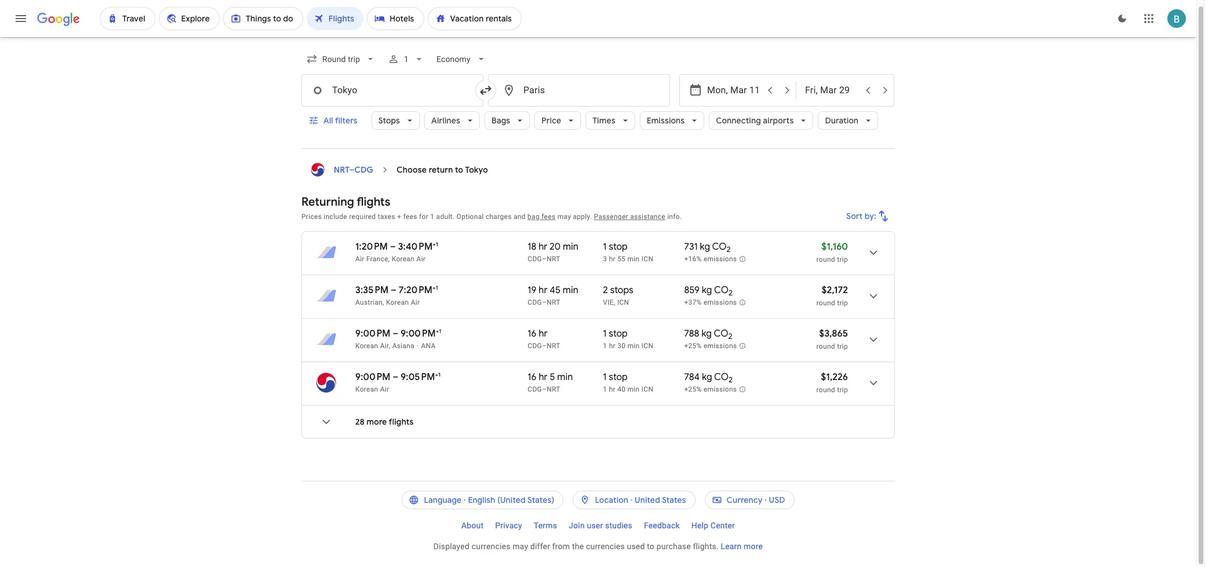 Task type: vqa. For each thing, say whether or not it's contained in the screenshot.
2nd Free seat selection from the right
no



Task type: locate. For each thing, give the bounding box(es) containing it.
more right learn
[[744, 542, 763, 551]]

kg inside the 788 kg co 2
[[702, 328, 712, 340]]

kg
[[700, 241, 710, 253], [702, 285, 712, 296], [702, 328, 712, 340], [702, 372, 712, 383]]

korean air, asiana
[[355, 342, 414, 350]]

9:00 pm up korean air, asiana on the left of page
[[355, 328, 390, 340]]

731 kg co 2
[[684, 241, 731, 255]]

– up austrian, korean air
[[391, 285, 396, 296]]

terms link
[[528, 516, 563, 535]]

cdg for 7:20 pm
[[528, 299, 542, 307]]

+25% emissions for 784
[[684, 386, 737, 394]]

0 horizontal spatial currencies
[[472, 542, 510, 551]]

(united
[[497, 495, 526, 505]]

filters
[[335, 115, 357, 126]]

icn inside 1 stop 1 hr 40 min icn
[[642, 385, 653, 394]]

round
[[817, 256, 835, 264], [817, 299, 835, 307], [817, 343, 835, 351], [817, 386, 835, 394]]

1 fees from the left
[[403, 213, 417, 221]]

0 horizontal spatial more
[[367, 417, 387, 427]]

2 vertical spatial 1 stop flight. element
[[603, 372, 628, 385]]

trip down the $2,172
[[837, 299, 848, 307]]

– inside 16 hr cdg – nrt
[[542, 342, 547, 350]]

$1,226
[[821, 372, 848, 383]]

2 trip from the top
[[837, 299, 848, 307]]

min inside 19 hr 45 min cdg – nrt
[[563, 285, 578, 296]]

co inside 859 kg co 2
[[714, 285, 729, 296]]

2 stop from the top
[[609, 328, 628, 340]]

1 +25% emissions from the top
[[684, 342, 737, 350]]

may left differ
[[513, 542, 528, 551]]

user
[[587, 521, 603, 530]]

+ inside 1:20 pm – 3:40 pm + 1
[[433, 241, 436, 248]]

icn right ,
[[617, 299, 629, 307]]

required
[[349, 213, 376, 221]]

currencies
[[472, 542, 510, 551], [586, 542, 625, 551]]

3:40 pm
[[398, 241, 433, 253]]

0 vertical spatial 16
[[528, 328, 537, 340]]

55
[[617, 255, 626, 263]]

min inside the 16 hr 5 min cdg – nrt
[[557, 372, 573, 383]]

co
[[712, 241, 727, 253], [714, 285, 729, 296], [714, 328, 728, 340], [714, 372, 729, 383]]

28 more flights
[[355, 417, 414, 427]]

co inside 784 kg co 2
[[714, 372, 729, 383]]

None text field
[[301, 74, 483, 107]]

min right "20"
[[563, 241, 578, 253]]

hr left 30 on the bottom right
[[609, 342, 616, 350]]

round down the $2,172
[[817, 299, 835, 307]]

16 down 19
[[528, 328, 537, 340]]

round inside $3,865 round trip
[[817, 343, 835, 351]]

0 vertical spatial more
[[367, 417, 387, 427]]

to inside returning flights main content
[[455, 165, 463, 175]]

2 right 788
[[728, 332, 732, 342]]

round down "$3,865"
[[817, 343, 835, 351]]

trip inside $2,172 round trip
[[837, 299, 848, 307]]

1:20 pm – 3:40 pm + 1
[[355, 241, 438, 253]]

+16%
[[684, 255, 702, 263]]

+ for 3:40 pm
[[433, 241, 436, 248]]

nrt down '45'
[[547, 299, 560, 307]]

nrt down 5 on the left of the page
[[547, 385, 560, 394]]

cdg
[[355, 165, 373, 175], [528, 255, 542, 263], [528, 299, 542, 307], [528, 342, 542, 350], [528, 385, 542, 394]]

0 vertical spatial stop
[[609, 241, 628, 253]]

more inside returning flights main content
[[367, 417, 387, 427]]

korean down departure time: 9:00 pm. text field
[[355, 385, 378, 394]]

austrian,
[[355, 299, 384, 307]]

nrt inside the 16 hr 5 min cdg – nrt
[[547, 385, 560, 394]]

kg right 788
[[702, 328, 712, 340]]

1 inside '3:35 pm – 7:20 pm + 1'
[[436, 284, 438, 292]]

choose
[[397, 165, 427, 175]]

2 inside the 788 kg co 2
[[728, 332, 732, 342]]

– up asiana
[[393, 328, 398, 340]]

korean
[[392, 255, 415, 263], [386, 299, 409, 307], [355, 342, 378, 350], [355, 385, 378, 394]]

4 emissions from the top
[[704, 386, 737, 394]]

kg inside 859 kg co 2
[[702, 285, 712, 296]]

0 vertical spatial +25% emissions
[[684, 342, 737, 350]]

cdg for 9:05 pm
[[528, 385, 542, 394]]

min
[[563, 241, 578, 253], [628, 255, 640, 263], [563, 285, 578, 296], [628, 342, 640, 350], [557, 372, 573, 383], [628, 385, 640, 394]]

from
[[552, 542, 570, 551]]

korean air
[[355, 385, 389, 394]]

Return text field
[[805, 75, 858, 106]]

28
[[355, 417, 365, 427]]

cdg inside 16 hr cdg – nrt
[[528, 342, 542, 350]]

1 vertical spatial 16
[[528, 372, 537, 383]]

cdg down total duration 16 hr. "element"
[[528, 342, 542, 350]]

0 horizontal spatial may
[[513, 542, 528, 551]]

kg up +16% emissions
[[700, 241, 710, 253]]

1 stop 1 hr 30 min icn
[[603, 328, 653, 350]]

flights right 28
[[389, 417, 414, 427]]

cdg down total duration 16 hr 5 min. element
[[528, 385, 542, 394]]

air,
[[380, 342, 390, 350]]

– inside 1:20 pm – 3:40 pm + 1
[[390, 241, 396, 253]]

+ inside 9:00 pm – 9:00 pm + 1
[[436, 328, 439, 335]]

total duration 19 hr 45 min. element
[[528, 285, 603, 298]]

3 trip from the top
[[837, 343, 848, 351]]

icn for 788
[[642, 342, 653, 350]]

taxes
[[378, 213, 395, 221]]

nrt down total duration 16 hr. "element"
[[547, 342, 560, 350]]

flight details. leaves paris charles de gaulle airport at 1:20 pm on friday, march 29 and arrives at narita international airport at 3:40 pm on saturday, march 30. image
[[860, 239, 887, 267]]

cdg down 18
[[528, 255, 542, 263]]

icn for 784
[[642, 385, 653, 394]]

None field
[[301, 49, 381, 70], [432, 49, 492, 70], [301, 49, 381, 70], [432, 49, 492, 70]]

+25% for 788
[[684, 342, 702, 350]]

nrt down "20"
[[547, 255, 560, 263]]

to
[[455, 165, 463, 175], [647, 542, 654, 551]]

2 inside 731 kg co 2
[[727, 245, 731, 255]]

round for $3,865
[[817, 343, 835, 351]]

stop for 16 hr 5 min
[[609, 372, 628, 383]]

emissions down the 788 kg co 2
[[704, 342, 737, 350]]

2 right 784
[[729, 375, 733, 385]]

19
[[528, 285, 536, 296]]

trip down '1226 us dollars' text field
[[837, 386, 848, 394]]

2 for 731
[[727, 245, 731, 255]]

20
[[550, 241, 561, 253]]

flights up required
[[357, 195, 390, 209]]

air down arrival time: 3:40 pm on  saturday, march 30. "text box"
[[416, 255, 426, 263]]

location
[[595, 495, 628, 505]]

0 vertical spatial to
[[455, 165, 463, 175]]

cdg inside 18 hr 20 min cdg – nrt
[[528, 255, 542, 263]]

hr inside 18 hr 20 min cdg – nrt
[[539, 241, 547, 253]]

total duration 16 hr. element
[[528, 328, 603, 341]]

9:00 pm inside 9:00 pm – 9:05 pm + 1
[[355, 372, 390, 383]]

korean down 9:00 pm text field
[[355, 342, 378, 350]]

stop up 30 on the bottom right
[[609, 328, 628, 340]]

flight details. leaves paris charles de gaulle airport at 3:35 pm on friday, march 29 and arrives at narita international airport at 7:20 pm on saturday, march 30. image
[[860, 282, 887, 310]]

1 vertical spatial to
[[647, 542, 654, 551]]

+ for 9:05 pm
[[435, 371, 438, 379]]

2 inside 2 stops vie , icn
[[603, 285, 608, 296]]

flights
[[357, 195, 390, 209], [389, 417, 414, 427]]

stop for 18 hr 20 min
[[609, 241, 628, 253]]

round for $1,226
[[817, 386, 835, 394]]

round inside $2,172 round trip
[[817, 299, 835, 307]]

$1,226 round trip
[[817, 372, 848, 394]]

nrt inside 18 hr 20 min cdg – nrt
[[547, 255, 560, 263]]

18
[[528, 241, 536, 253]]

stop inside 1 stop 1 hr 30 min icn
[[609, 328, 628, 340]]

3:35 pm
[[355, 285, 389, 296]]

1 horizontal spatial currencies
[[586, 542, 625, 551]]

1 vertical spatial stop
[[609, 328, 628, 340]]

+25% emissions down 784 kg co 2
[[684, 386, 737, 394]]

min right 30 on the bottom right
[[628, 342, 640, 350]]

1 stop flight. element up 30 on the bottom right
[[603, 328, 628, 341]]

1 inside 9:00 pm – 9:05 pm + 1
[[438, 371, 441, 379]]

– up air france, korean air
[[390, 241, 396, 253]]

9:00 pm – 9:05 pm + 1
[[355, 371, 441, 383]]

hr left 40
[[609, 385, 616, 394]]

states)
[[527, 495, 554, 505]]

stop up 40
[[609, 372, 628, 383]]

1226 US dollars text field
[[821, 372, 848, 383]]

co right 788
[[714, 328, 728, 340]]

– down total duration 19 hr 45 min. element
[[542, 299, 547, 307]]

passenger
[[594, 213, 628, 221]]

+25% for 784
[[684, 386, 702, 394]]

cdg for 3:40 pm
[[528, 255, 542, 263]]

center
[[711, 521, 735, 530]]

16 inside 16 hr cdg – nrt
[[528, 328, 537, 340]]

1 round from the top
[[817, 256, 835, 264]]

icn inside 1 stop 1 hr 30 min icn
[[642, 342, 653, 350]]

1 +25% from the top
[[684, 342, 702, 350]]

round down '1226 us dollars' text field
[[817, 386, 835, 394]]

30
[[617, 342, 626, 350]]

Arrival time: 9:05 PM on  Saturday, March 30. text field
[[401, 371, 441, 383]]

swap origin and destination. image
[[479, 83, 493, 97]]

trip down $1,160
[[837, 256, 848, 264]]

859
[[684, 285, 700, 296]]

0 vertical spatial 1 stop flight. element
[[603, 241, 628, 254]]

2 up +16% emissions
[[727, 245, 731, 255]]

trip
[[837, 256, 848, 264], [837, 299, 848, 307], [837, 343, 848, 351], [837, 386, 848, 394]]

min right 5 on the left of the page
[[557, 372, 573, 383]]

3 1 stop flight. element from the top
[[603, 372, 628, 385]]

788
[[684, 328, 699, 340]]

icn right 30 on the bottom right
[[642, 342, 653, 350]]

co inside the 788 kg co 2
[[714, 328, 728, 340]]

currencies down 'privacy'
[[472, 542, 510, 551]]

cdg down 19
[[528, 299, 542, 307]]

– inside the 16 hr 5 min cdg – nrt
[[542, 385, 547, 394]]

0 vertical spatial +25%
[[684, 342, 702, 350]]

price
[[542, 115, 561, 126]]

2 up +37% emissions
[[729, 288, 733, 298]]

hr down 19 hr 45 min cdg – nrt
[[539, 328, 548, 340]]

hr left 5 on the left of the page
[[539, 372, 548, 383]]

trip for $3,865
[[837, 343, 848, 351]]

to left the tokyo
[[455, 165, 463, 175]]

stop inside the 1 stop 3 hr 55 min icn
[[609, 241, 628, 253]]

– down total duration 16 hr. "element"
[[542, 342, 547, 350]]

co up +16% emissions
[[712, 241, 727, 253]]

– inside 18 hr 20 min cdg – nrt
[[542, 255, 547, 263]]

feedback link
[[638, 516, 686, 535]]

3 stop from the top
[[609, 372, 628, 383]]

2 round from the top
[[817, 299, 835, 307]]

2 for 784
[[729, 375, 733, 385]]

+25% down 788
[[684, 342, 702, 350]]

hr inside 1 stop 1 hr 30 min icn
[[609, 342, 616, 350]]

2 up vie
[[603, 285, 608, 296]]

9:00 pm – 9:00 pm + 1
[[355, 328, 441, 340]]

more right 28
[[367, 417, 387, 427]]

emissions down 859 kg co 2
[[704, 299, 737, 307]]

2 vertical spatial stop
[[609, 372, 628, 383]]

include
[[324, 213, 347, 221]]

+ inside '3:35 pm – 7:20 pm + 1'
[[432, 284, 436, 292]]

1 vertical spatial +25%
[[684, 386, 702, 394]]

more
[[367, 417, 387, 427], [744, 542, 763, 551]]

2 +25% emissions from the top
[[684, 386, 737, 394]]

co for 784
[[714, 372, 729, 383]]

icn inside the 1 stop 3 hr 55 min icn
[[642, 255, 653, 263]]

1 1 stop flight. element from the top
[[603, 241, 628, 254]]

1 stop from the top
[[609, 241, 628, 253]]

1 stop 1 hr 40 min icn
[[603, 372, 653, 394]]

cdg inside the 16 hr 5 min cdg – nrt
[[528, 385, 542, 394]]

may left apply.
[[557, 213, 571, 221]]

leaves paris charles de gaulle airport at 1:20 pm on friday, march 29 and arrives at narita international airport at 3:40 pm on saturday, march 30. element
[[355, 241, 438, 253]]

connecting airports button
[[709, 107, 814, 134]]

round inside $1,160 round trip
[[817, 256, 835, 264]]

nrt
[[334, 165, 349, 175], [547, 255, 560, 263], [547, 299, 560, 307], [547, 342, 560, 350], [547, 385, 560, 394]]

nrt up returning flights
[[334, 165, 349, 175]]

korean down 1:20 pm – 3:40 pm + 1 on the top left
[[392, 255, 415, 263]]

1 trip from the top
[[837, 256, 848, 264]]

+25% down 784
[[684, 386, 702, 394]]

passenger assistance button
[[594, 213, 665, 221]]

co right 784
[[714, 372, 729, 383]]

16 for 16 hr
[[528, 328, 537, 340]]

hr inside 19 hr 45 min cdg – nrt
[[539, 285, 548, 296]]

– down total duration 16 hr 5 min. element
[[542, 385, 547, 394]]

optional
[[457, 213, 484, 221]]

feedback
[[644, 521, 680, 530]]

to right used
[[647, 542, 654, 551]]

None text field
[[488, 74, 670, 107]]

bags button
[[485, 107, 530, 134]]

trip down "$3,865"
[[837, 343, 848, 351]]

+
[[397, 213, 401, 221], [433, 241, 436, 248], [432, 284, 436, 292], [436, 328, 439, 335], [435, 371, 438, 379]]

stop inside 1 stop 1 hr 40 min icn
[[609, 372, 628, 383]]

co inside 731 kg co 2
[[712, 241, 727, 253]]

1 stop flight. element for 18 hr 20 min
[[603, 241, 628, 254]]

fees right bag
[[542, 213, 556, 221]]

1160 US dollars text field
[[821, 241, 848, 253]]

english
[[468, 495, 495, 505]]

cdg inside 19 hr 45 min cdg – nrt
[[528, 299, 542, 307]]

total duration 18 hr 20 min. element
[[528, 241, 603, 254]]

28 more flights image
[[312, 408, 340, 436]]

9:00 pm up korean air
[[355, 372, 390, 383]]

+ inside 9:00 pm – 9:05 pm + 1
[[435, 371, 438, 379]]

+25% emissions for 788
[[684, 342, 737, 350]]

currencies down join user studies at the bottom of page
[[586, 542, 625, 551]]

2 inside 859 kg co 2
[[729, 288, 733, 298]]

co up +37% emissions
[[714, 285, 729, 296]]

emissions for 859
[[704, 299, 737, 307]]

trip inside $1,226 round trip
[[837, 386, 848, 394]]

stop up the 55 at the top right of page
[[609, 241, 628, 253]]

none text field inside search box
[[488, 74, 670, 107]]

+25% emissions down the 788 kg co 2
[[684, 342, 737, 350]]

0 horizontal spatial fees
[[403, 213, 417, 221]]

16 left 5 on the left of the page
[[528, 372, 537, 383]]

16 hr 5 min cdg – nrt
[[528, 372, 573, 394]]

icn inside 2 stops vie , icn
[[617, 299, 629, 307]]

kg for 731
[[700, 241, 710, 253]]

min inside the 1 stop 3 hr 55 min icn
[[628, 255, 640, 263]]

bag fees button
[[528, 213, 556, 221]]

min right 40
[[628, 385, 640, 394]]

emissions down 784 kg co 2
[[704, 386, 737, 394]]

emissions down 731 kg co 2
[[704, 255, 737, 263]]

korean down '3:35 pm – 7:20 pm + 1'
[[386, 299, 409, 307]]

austrian, korean air
[[355, 299, 420, 307]]

icn right 40
[[642, 385, 653, 394]]

+ for 9:00 pm
[[436, 328, 439, 335]]

0 vertical spatial may
[[557, 213, 571, 221]]

emissions
[[704, 255, 737, 263], [704, 299, 737, 307], [704, 342, 737, 350], [704, 386, 737, 394]]

4 trip from the top
[[837, 386, 848, 394]]

– inside 9:00 pm – 9:00 pm + 1
[[393, 328, 398, 340]]

16 inside the 16 hr 5 min cdg – nrt
[[528, 372, 537, 383]]

layover (1 of 1) is a 1 hr 30 min layover at incheon international airport in seoul. element
[[603, 341, 678, 351]]

returning flights
[[301, 195, 390, 209]]

40
[[617, 385, 626, 394]]

4 round from the top
[[817, 386, 835, 394]]

None search field
[[301, 45, 895, 149]]

1 horizontal spatial may
[[557, 213, 571, 221]]

16 hr cdg – nrt
[[528, 328, 560, 350]]

nrt for 7:20 pm
[[547, 299, 560, 307]]

kg inside 784 kg co 2
[[702, 372, 712, 383]]

hr
[[539, 241, 547, 253], [609, 255, 616, 263], [539, 285, 548, 296], [539, 328, 548, 340], [609, 342, 616, 350], [539, 372, 548, 383], [609, 385, 616, 394]]

kg inside 731 kg co 2
[[700, 241, 710, 253]]

– down total duration 18 hr 20 min. element
[[542, 255, 547, 263]]

fees left for
[[403, 213, 417, 221]]

trip inside $1,160 round trip
[[837, 256, 848, 264]]

1 stop flight. element up 40
[[603, 372, 628, 385]]

1 16 from the top
[[528, 328, 537, 340]]

displayed
[[433, 542, 470, 551]]

1 vertical spatial +25% emissions
[[684, 386, 737, 394]]

hr right 18
[[539, 241, 547, 253]]

Arrival time: 7:20 PM on  Saturday, March 30. text field
[[399, 284, 438, 296]]

3 emissions from the top
[[704, 342, 737, 350]]

1 horizontal spatial fees
[[542, 213, 556, 221]]

kg right 784
[[702, 372, 712, 383]]

1 stop 3 hr 55 min icn
[[603, 241, 653, 263]]

icn
[[642, 255, 653, 263], [617, 299, 629, 307], [642, 342, 653, 350], [642, 385, 653, 394]]

2 emissions from the top
[[704, 299, 737, 307]]

used
[[627, 542, 645, 551]]

icn right the 55 at the top right of page
[[642, 255, 653, 263]]

9:00 pm for 9:00 pm
[[355, 328, 390, 340]]

– up returning flights
[[349, 165, 355, 175]]

Arrival time: 9:00 PM on  Saturday, March 30. text field
[[401, 328, 441, 340]]

1 inside 9:00 pm – 9:00 pm + 1
[[439, 328, 441, 335]]

kg up +37% emissions
[[702, 285, 712, 296]]

0 horizontal spatial to
[[455, 165, 463, 175]]

1 vertical spatial may
[[513, 542, 528, 551]]

emissions for 788
[[704, 342, 737, 350]]

2 +25% from the top
[[684, 386, 702, 394]]

hr right 3
[[609, 255, 616, 263]]

1 stop flight. element
[[603, 241, 628, 254], [603, 328, 628, 341], [603, 372, 628, 385]]

trip inside $3,865 round trip
[[837, 343, 848, 351]]

1 vertical spatial more
[[744, 542, 763, 551]]

1 stop flight. element up the 55 at the top right of page
[[603, 241, 628, 254]]

main menu image
[[14, 12, 28, 26]]

privacy
[[495, 521, 522, 530]]

1 horizontal spatial to
[[647, 542, 654, 551]]

min right '45'
[[563, 285, 578, 296]]

round inside $1,226 round trip
[[817, 386, 835, 394]]

– left the 9:05 pm
[[393, 372, 398, 383]]

2 1 stop flight. element from the top
[[603, 328, 628, 341]]

privacy link
[[489, 516, 528, 535]]

min right the 55 at the top right of page
[[628, 255, 640, 263]]

3 round from the top
[[817, 343, 835, 351]]

2 16 from the top
[[528, 372, 537, 383]]

1 vertical spatial 1 stop flight. element
[[603, 328, 628, 341]]

1 emissions from the top
[[704, 255, 737, 263]]

round down $1,160
[[817, 256, 835, 264]]

9:05 pm
[[401, 372, 435, 383]]

vie
[[603, 299, 614, 307]]

2 inside 784 kg co 2
[[729, 375, 733, 385]]

hr right 19
[[539, 285, 548, 296]]

duration button
[[818, 107, 878, 134]]

nrt inside 19 hr 45 min cdg – nrt
[[547, 299, 560, 307]]



Task type: describe. For each thing, give the bounding box(es) containing it.
1 currencies from the left
[[472, 542, 510, 551]]

prices
[[301, 213, 322, 221]]

emissions for 731
[[704, 255, 737, 263]]

nrt inside 16 hr cdg – nrt
[[547, 342, 560, 350]]

$1,160
[[821, 241, 848, 253]]

air down 1:20 pm 'text box'
[[355, 255, 364, 263]]

price button
[[535, 107, 581, 134]]

differ
[[530, 542, 550, 551]]

purchase
[[657, 542, 691, 551]]

1 inside the 1 stop 3 hr 55 min icn
[[603, 241, 607, 253]]

3865 US dollars text field
[[819, 328, 848, 340]]

stops
[[610, 285, 633, 296]]

Departure text field
[[707, 75, 761, 106]]

+37%
[[684, 299, 702, 307]]

airlines button
[[424, 107, 480, 134]]

trip for $1,160
[[837, 256, 848, 264]]

the
[[572, 542, 584, 551]]

hr inside 16 hr cdg – nrt
[[539, 328, 548, 340]]

learn more link
[[721, 542, 763, 551]]

co for 788
[[714, 328, 728, 340]]

Departure time: 3:35 PM. text field
[[355, 285, 389, 296]]

,
[[614, 299, 615, 307]]

2172 US dollars text field
[[822, 285, 848, 296]]

layover (1 of 1) is a 3 hr 55 min layover at incheon international airport in seoul. element
[[603, 254, 678, 264]]

min inside 1 stop 1 hr 30 min icn
[[628, 342, 640, 350]]

may inside returning flights main content
[[557, 213, 571, 221]]

emissions
[[647, 115, 685, 126]]

displayed currencies may differ from the currencies used to purchase flights. learn more
[[433, 542, 763, 551]]

tokyo
[[465, 165, 488, 175]]

– inside '3:35 pm – 7:20 pm + 1'
[[391, 285, 396, 296]]

hr inside the 1 stop 3 hr 55 min icn
[[609, 255, 616, 263]]

total duration 16 hr 5 min. element
[[528, 372, 603, 385]]

$3,865
[[819, 328, 848, 340]]

for
[[419, 213, 428, 221]]

join
[[569, 521, 585, 530]]

leaves paris charles de gaulle airport at 3:35 pm on friday, march 29 and arrives at narita international airport at 7:20 pm on saturday, march 30. element
[[355, 284, 438, 296]]

times
[[593, 115, 615, 126]]

returning flights main content
[[301, 158, 895, 448]]

9:00 pm up ana
[[401, 328, 436, 340]]

sort by: button
[[842, 202, 895, 230]]

leaves paris charles de gaulle airport at 9:00 pm on friday, march 29 and arrives at narita international airport at 9:05 pm on saturday, march 30. element
[[355, 371, 441, 383]]

times button
[[586, 107, 635, 134]]

assistance
[[630, 213, 665, 221]]

+ for 7:20 pm
[[432, 284, 436, 292]]

round for $2,172
[[817, 299, 835, 307]]

icn for 731
[[642, 255, 653, 263]]

2 stops flight. element
[[603, 285, 633, 298]]

trip for $1,226
[[837, 386, 848, 394]]

english (united states)
[[468, 495, 554, 505]]

$3,865 round trip
[[817, 328, 848, 351]]

min inside 1 stop 1 hr 40 min icn
[[628, 385, 640, 394]]

layover (1 of 1) is a 1 hr 40 min layover at incheon international airport in seoul. element
[[603, 385, 678, 394]]

3:35 pm – 7:20 pm + 1
[[355, 284, 438, 296]]

kg for 784
[[702, 372, 712, 383]]

3
[[603, 255, 607, 263]]

adult.
[[436, 213, 455, 221]]

round for $1,160
[[817, 256, 835, 264]]

studies
[[605, 521, 632, 530]]

france,
[[366, 255, 390, 263]]

airports
[[763, 115, 794, 126]]

nrt – cdg
[[334, 165, 373, 175]]

2 for 859
[[729, 288, 733, 298]]

19 hr 45 min cdg – nrt
[[528, 285, 578, 307]]

Arrival time: 3:40 PM on  Saturday, March 30. text field
[[398, 241, 438, 253]]

flights.
[[693, 542, 719, 551]]

1 horizontal spatial more
[[744, 542, 763, 551]]

layover (1 of 2) is a 1 hr 10 min layover at vienna international airport in vienna. layover (2 of 2) is a 3 hr 25 min layover at incheon international airport in seoul. element
[[603, 298, 678, 307]]

2 for 788
[[728, 332, 732, 342]]

2 currencies from the left
[[586, 542, 625, 551]]

cdg up returning flights
[[355, 165, 373, 175]]

16 for 16 hr 5 min
[[528, 372, 537, 383]]

join user studies
[[569, 521, 632, 530]]

flight details. leaves paris charles de gaulle airport at 9:00 pm on friday, march 29 and arrives at narita international airport at 9:05 pm on saturday, march 30. image
[[860, 369, 887, 397]]

air down departure time: 9:00 pm. text field
[[380, 385, 389, 394]]

nrt for 9:05 pm
[[547, 385, 560, 394]]

join user studies link
[[563, 516, 638, 535]]

prices include required taxes + fees for 1 adult. optional charges and bag fees may apply. passenger assistance
[[301, 213, 665, 221]]

air down 7:20 pm
[[411, 299, 420, 307]]

1 button
[[383, 45, 430, 73]]

5
[[550, 372, 555, 383]]

emissions button
[[640, 107, 704, 134]]

return
[[429, 165, 453, 175]]

stops button
[[371, 107, 420, 134]]

1:20 pm
[[355, 241, 388, 253]]

kg for 788
[[702, 328, 712, 340]]

connecting
[[716, 115, 761, 126]]

leaves paris charles de gaulle airport at 9:00 pm on friday, march 29 and arrives at narita international airport at 9:00 pm on saturday, march 30. element
[[355, 328, 441, 340]]

help center
[[691, 521, 735, 530]]

– inside 9:00 pm – 9:05 pm + 1
[[393, 372, 398, 383]]

learn
[[721, 542, 742, 551]]

45
[[550, 285, 561, 296]]

returning
[[301, 195, 354, 209]]

all filters
[[323, 115, 357, 126]]

hr inside 1 stop 1 hr 40 min icn
[[609, 385, 616, 394]]

about
[[461, 521, 484, 530]]

2 fees from the left
[[542, 213, 556, 221]]

859 kg co 2
[[684, 285, 733, 298]]

none search field containing all filters
[[301, 45, 895, 149]]

co for 859
[[714, 285, 729, 296]]

1 vertical spatial flights
[[389, 417, 414, 427]]

731
[[684, 241, 698, 253]]

$2,172
[[822, 285, 848, 296]]

choose return to tokyo
[[397, 165, 488, 175]]

1 stop flight. element for 16 hr
[[603, 328, 628, 341]]

currency
[[727, 495, 763, 505]]

change appearance image
[[1108, 5, 1136, 32]]

kg for 859
[[702, 285, 712, 296]]

united
[[635, 495, 660, 505]]

trip for $2,172
[[837, 299, 848, 307]]

charges
[[486, 213, 512, 221]]

0 vertical spatial flights
[[357, 195, 390, 209]]

stops
[[378, 115, 400, 126]]

min inside 18 hr 20 min cdg – nrt
[[563, 241, 578, 253]]

states
[[662, 495, 686, 505]]

and
[[514, 213, 526, 221]]

bag
[[528, 213, 540, 221]]

all filters button
[[301, 107, 367, 134]]

Departure time: 9:00 PM. text field
[[355, 328, 390, 340]]

1 inside 1:20 pm – 3:40 pm + 1
[[436, 241, 438, 248]]

788 kg co 2
[[684, 328, 732, 342]]

asiana
[[392, 342, 414, 350]]

united states
[[635, 495, 686, 505]]

+37% emissions
[[684, 299, 737, 307]]

air france, korean air
[[355, 255, 426, 263]]

hr inside the 16 hr 5 min cdg – nrt
[[539, 372, 548, 383]]

Departure time: 9:00 PM. text field
[[355, 372, 390, 383]]

airlines
[[431, 115, 460, 126]]

flight details. leaves paris charles de gaulle airport at 9:00 pm on friday, march 29 and arrives at narita international airport at 9:00 pm on saturday, march 30. image
[[860, 326, 887, 354]]

stop for 16 hr
[[609, 328, 628, 340]]

co for 731
[[712, 241, 727, 253]]

Departure time: 1:20 PM. text field
[[355, 241, 388, 253]]

7:20 pm
[[399, 285, 432, 296]]

terms
[[534, 521, 557, 530]]

1 inside popup button
[[404, 54, 409, 64]]

nrt for 3:40 pm
[[547, 255, 560, 263]]

1 stop flight. element for 16 hr 5 min
[[603, 372, 628, 385]]

9:00 pm for 9:05 pm
[[355, 372, 390, 383]]

– inside 19 hr 45 min cdg – nrt
[[542, 299, 547, 307]]

emissions for 784
[[704, 386, 737, 394]]



